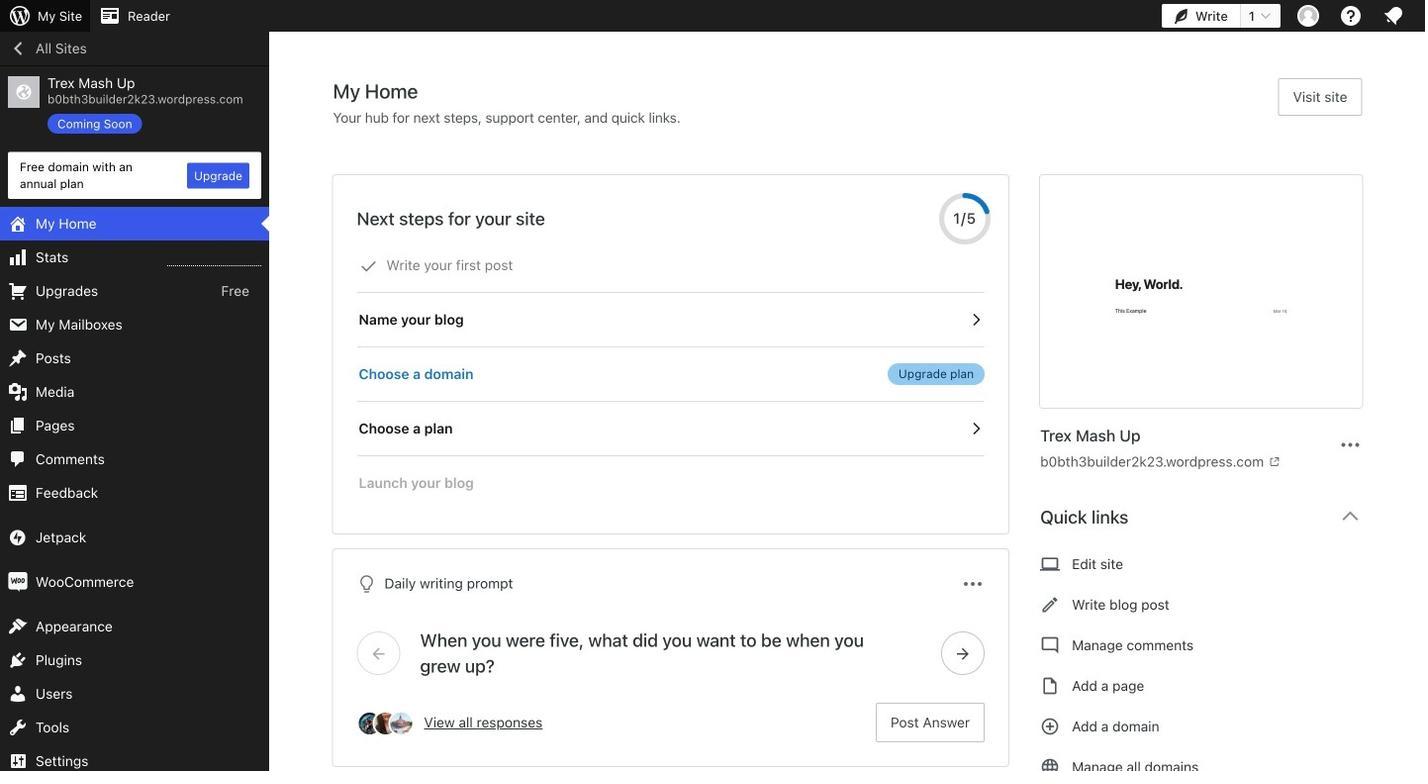 Task type: describe. For each thing, give the bounding box(es) containing it.
task enabled image
[[968, 420, 985, 438]]

launchpad checklist element
[[357, 239, 985, 510]]

3 answered users image from the left
[[389, 711, 414, 737]]

2 img image from the top
[[8, 572, 28, 592]]

insert_drive_file image
[[1041, 674, 1061, 698]]

2 answered users image from the left
[[373, 711, 399, 737]]

1 answered users image from the left
[[357, 711, 383, 737]]

task complete image
[[360, 257, 378, 275]]

help image
[[1340, 4, 1363, 28]]



Task type: locate. For each thing, give the bounding box(es) containing it.
0 vertical spatial img image
[[8, 528, 28, 548]]

manage your notifications image
[[1382, 4, 1406, 28]]

more options for site trex mash up image
[[1339, 433, 1363, 457]]

progress bar
[[940, 193, 991, 245]]

laptop image
[[1041, 553, 1061, 576]]

my profile image
[[1298, 5, 1320, 27]]

main content
[[333, 78, 1379, 771]]

1 vertical spatial img image
[[8, 572, 28, 592]]

1 img image from the top
[[8, 528, 28, 548]]

highest hourly views 0 image
[[167, 254, 261, 266]]

show next prompt image
[[955, 645, 973, 662]]

toggle menu image
[[962, 572, 985, 596]]

img image
[[8, 528, 28, 548], [8, 572, 28, 592]]

answered users image
[[357, 711, 383, 737], [373, 711, 399, 737], [389, 711, 414, 737]]

mode_comment image
[[1041, 634, 1061, 657]]

show previous prompt image
[[370, 645, 388, 662]]

edit image
[[1041, 593, 1061, 617]]

task enabled image
[[968, 311, 985, 329]]



Task type: vqa. For each thing, say whether or not it's contained in the screenshot.
progress bar
yes



